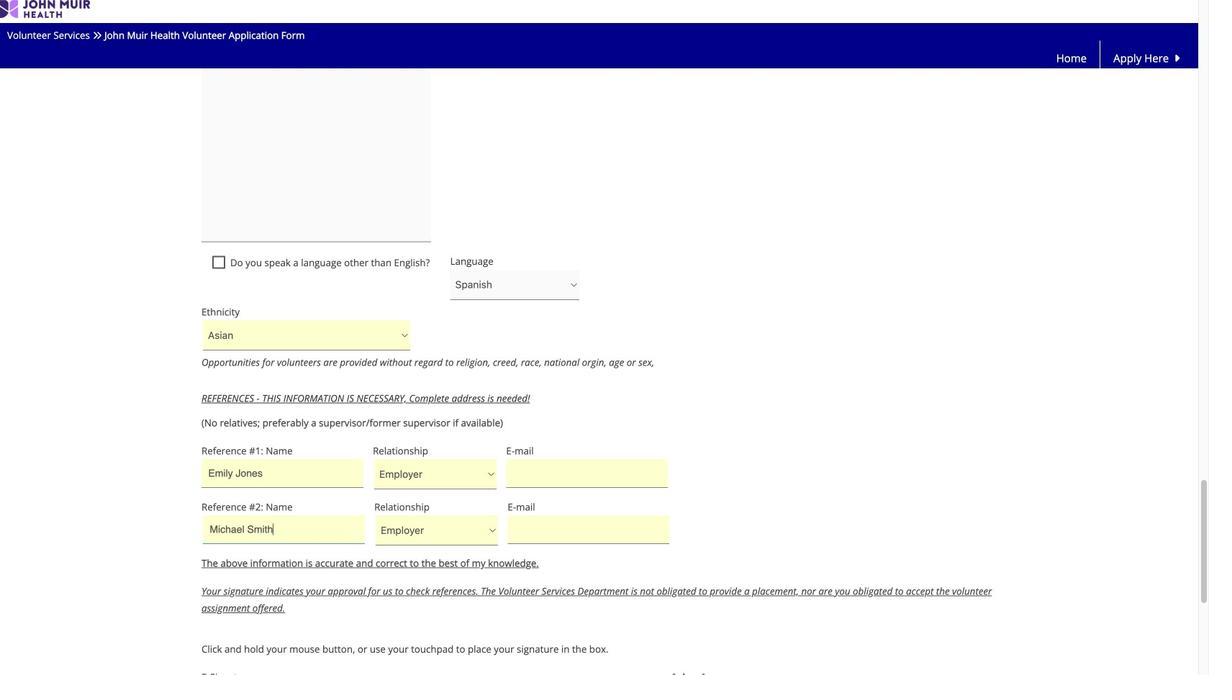 Task type: describe. For each thing, give the bounding box(es) containing it.
angle double right image
[[92, 31, 102, 40]]



Task type: locate. For each thing, give the bounding box(es) containing it.
None text field
[[202, 459, 363, 488]]

None text field
[[202, 12, 431, 242], [506, 459, 668, 488], [203, 515, 365, 544], [508, 515, 669, 544], [202, 12, 431, 242], [506, 459, 668, 488], [203, 515, 365, 544], [508, 515, 669, 544]]



